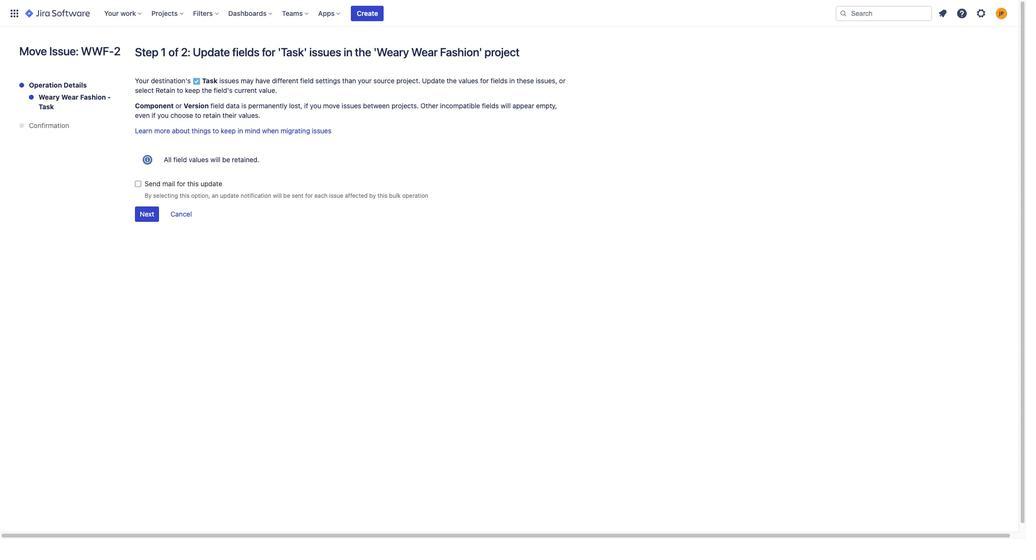 Task type: locate. For each thing, give the bounding box(es) containing it.
have
[[255, 77, 270, 85]]

1 vertical spatial keep
[[221, 127, 236, 135]]

1 horizontal spatial or
[[559, 77, 566, 85]]

0 vertical spatial keep
[[185, 86, 200, 94]]

0 horizontal spatial be
[[222, 156, 230, 164]]

bulk
[[389, 192, 401, 200]]

1 vertical spatial update
[[422, 77, 445, 85]]

wear down details
[[61, 93, 78, 101]]

in left mind
[[238, 127, 243, 135]]

all
[[164, 156, 172, 164]]

1 horizontal spatial field
[[211, 102, 224, 110]]

1 vertical spatial update
[[220, 192, 239, 200]]

update
[[200, 180, 222, 188], [220, 192, 239, 200]]

issues
[[309, 45, 341, 59], [219, 77, 239, 85], [342, 102, 361, 110], [312, 127, 331, 135]]

field data is permanently lost, if you move issues between projects. other incompatible fields will appear empty, even if you choose to retain their values.
[[135, 102, 557, 120]]

projects
[[151, 9, 178, 17]]

1 horizontal spatial task
[[202, 77, 218, 85]]

more
[[154, 127, 170, 135]]

0 horizontal spatial wear
[[61, 93, 78, 101]]

1 horizontal spatial wear
[[411, 45, 438, 59]]

1 vertical spatial to
[[195, 111, 201, 120]]

1 vertical spatial if
[[152, 111, 156, 120]]

1 vertical spatial field
[[211, 102, 224, 110]]

1 vertical spatial values
[[189, 156, 209, 164]]

to down the version
[[195, 111, 201, 120]]

be left retained.
[[222, 156, 230, 164]]

create button
[[351, 6, 384, 21]]

fields
[[232, 45, 260, 59], [491, 77, 508, 85], [482, 102, 499, 110]]

for inside issues may have different field settings than your source project. update the values for fields in these issues, or select retain to keep the field's current value.
[[480, 77, 489, 85]]

update right an
[[220, 192, 239, 200]]

fields right incompatible
[[482, 102, 499, 110]]

you
[[310, 102, 321, 110], [157, 111, 169, 120]]

send mail for this update by selecting this option, an update notification will be sent for each issue affected by this bulk operation
[[145, 180, 428, 200]]

field left settings
[[300, 77, 314, 85]]

0 horizontal spatial your
[[104, 9, 119, 17]]

learn
[[135, 127, 152, 135]]

mail
[[162, 180, 175, 188]]

keep inside issues may have different field settings than your source project. update the values for fields in these issues, or select retain to keep the field's current value.
[[185, 86, 200, 94]]

the left field's
[[202, 86, 212, 94]]

update up an
[[200, 180, 222, 188]]

issues,
[[536, 77, 557, 85]]

update right project.
[[422, 77, 445, 85]]

issues right move
[[342, 102, 361, 110]]

your inside your work popup button
[[104, 9, 119, 17]]

0 horizontal spatial update
[[193, 45, 230, 59]]

1 vertical spatial you
[[157, 111, 169, 120]]

1 horizontal spatial will
[[273, 192, 282, 200]]

will left sent
[[273, 192, 282, 200]]

move
[[323, 102, 340, 110]]

issues up field's
[[219, 77, 239, 85]]

in inside issues may have different field settings than your source project. update the values for fields in these issues, or select retain to keep the field's current value.
[[509, 77, 515, 85]]

than
[[342, 77, 356, 85]]

keep down their
[[221, 127, 236, 135]]

1 vertical spatial task
[[39, 103, 54, 111]]

in
[[344, 45, 352, 59], [509, 77, 515, 85], [238, 127, 243, 135]]

1 vertical spatial fields
[[491, 77, 508, 85]]

1 vertical spatial be
[[283, 192, 290, 200]]

1 horizontal spatial the
[[355, 45, 371, 59]]

0 horizontal spatial values
[[189, 156, 209, 164]]

issues inside issues may have different field settings than your source project. update the values for fields in these issues, or select retain to keep the field's current value.
[[219, 77, 239, 85]]

0 vertical spatial you
[[310, 102, 321, 110]]

or inside issues may have different field settings than your source project. update the values for fields in these issues, or select retain to keep the field's current value.
[[559, 77, 566, 85]]

0 vertical spatial update
[[193, 45, 230, 59]]

2:
[[181, 45, 190, 59]]

update right 2: at the left of page
[[193, 45, 230, 59]]

jira software image
[[25, 7, 90, 19], [25, 7, 90, 19]]

0 vertical spatial task
[[202, 77, 218, 85]]

values down things
[[189, 156, 209, 164]]

the up incompatible
[[447, 77, 457, 85]]

2 vertical spatial will
[[273, 192, 282, 200]]

2 horizontal spatial in
[[509, 77, 515, 85]]

affected
[[345, 192, 368, 200]]

1 vertical spatial your
[[135, 77, 149, 85]]

0 vertical spatial your
[[104, 9, 119, 17]]

move issue: wwf-2
[[19, 44, 121, 58]]

to down "destination's"
[[177, 86, 183, 94]]

fields inside field data is permanently lost, if you move issues between projects. other incompatible fields will appear empty, even if you choose to retain their values.
[[482, 102, 499, 110]]

project.
[[396, 77, 420, 85]]

1 horizontal spatial be
[[283, 192, 290, 200]]

2 horizontal spatial will
[[501, 102, 511, 110]]

for right mail
[[177, 180, 185, 188]]

to inside field data is permanently lost, if you move issues between projects. other incompatible fields will appear empty, even if you choose to retain their values.
[[195, 111, 201, 120]]

task down weary
[[39, 103, 54, 111]]

your up select
[[135, 77, 149, 85]]

destination's
[[151, 77, 191, 85]]

notifications image
[[937, 7, 949, 19]]

2 vertical spatial to
[[213, 127, 219, 135]]

learn more about things to keep in mind when migrating issues
[[135, 127, 331, 135]]

or up choose
[[175, 102, 182, 110]]

0 vertical spatial if
[[304, 102, 308, 110]]

1 vertical spatial in
[[509, 77, 515, 85]]

retain
[[156, 86, 175, 94]]

issues up settings
[[309, 45, 341, 59]]

'weary
[[374, 45, 409, 59]]

update inside issues may have different field settings than your source project. update the values for fields in these issues, or select retain to keep the field's current value.
[[422, 77, 445, 85]]

keep
[[185, 86, 200, 94], [221, 127, 236, 135]]

1 horizontal spatial if
[[304, 102, 308, 110]]

1 horizontal spatial in
[[344, 45, 352, 59]]

lost,
[[289, 102, 302, 110]]

field right the 'all'
[[173, 156, 187, 164]]

fields left these
[[491, 77, 508, 85]]

0 horizontal spatial to
[[177, 86, 183, 94]]

be left sent
[[283, 192, 290, 200]]

you left move
[[310, 102, 321, 110]]

2 vertical spatial fields
[[482, 102, 499, 110]]

an
[[212, 192, 218, 200]]

0 horizontal spatial will
[[210, 156, 220, 164]]

1 horizontal spatial to
[[195, 111, 201, 120]]

task
[[202, 77, 218, 85], [39, 103, 54, 111]]

fashion'
[[440, 45, 482, 59]]

wear up project.
[[411, 45, 438, 59]]

will
[[501, 102, 511, 110], [210, 156, 220, 164], [273, 192, 282, 200]]

-
[[108, 93, 111, 101]]

keep down task image
[[185, 86, 200, 94]]

task right task image
[[202, 77, 218, 85]]

will left retained.
[[210, 156, 220, 164]]

search image
[[840, 9, 847, 17]]

None submit
[[135, 207, 159, 222]]

to inside issues may have different field settings than your source project. update the values for fields in these issues, or select retain to keep the field's current value.
[[177, 86, 183, 94]]

or right issues,
[[559, 77, 566, 85]]

2 horizontal spatial the
[[447, 77, 457, 85]]

in left these
[[509, 77, 515, 85]]

0 horizontal spatial keep
[[185, 86, 200, 94]]

1 horizontal spatial your
[[135, 77, 149, 85]]

field's
[[214, 86, 233, 94]]

your destination's
[[135, 77, 193, 85]]

your
[[104, 9, 119, 17], [135, 77, 149, 85]]

the left 'weary
[[355, 45, 371, 59]]

field up retain
[[211, 102, 224, 110]]

will inside field data is permanently lost, if you move issues between projects. other incompatible fields will appear empty, even if you choose to retain their values.
[[501, 102, 511, 110]]

values inside issues may have different field settings than your source project. update the values for fields in these issues, or select retain to keep the field's current value.
[[459, 77, 478, 85]]

1 horizontal spatial values
[[459, 77, 478, 85]]

0 vertical spatial or
[[559, 77, 566, 85]]

to for retain
[[195, 111, 201, 120]]

learn more about things to keep in mind when migrating issues link
[[135, 127, 331, 135]]

if right the "lost,"
[[304, 102, 308, 110]]

weary
[[39, 93, 60, 101]]

the
[[355, 45, 371, 59], [447, 77, 457, 85], [202, 86, 212, 94]]

project
[[485, 45, 520, 59]]

Search field
[[836, 6, 932, 21]]

teams
[[282, 9, 303, 17]]

for right sent
[[305, 192, 313, 200]]

your for your destination's
[[135, 77, 149, 85]]

0 horizontal spatial in
[[238, 127, 243, 135]]

issue
[[329, 192, 343, 200]]

0 horizontal spatial task
[[39, 103, 54, 111]]

banner
[[0, 0, 1019, 27]]

step
[[135, 45, 158, 59]]

will left the appear
[[501, 102, 511, 110]]

step 1 of 2:                                                       update fields for 'task' issues in the 'weary wear fashion' project
[[135, 45, 520, 59]]

2 vertical spatial field
[[173, 156, 187, 164]]

0 vertical spatial field
[[300, 77, 314, 85]]

dashboards
[[228, 9, 267, 17]]

0 horizontal spatial the
[[202, 86, 212, 94]]

your work button
[[101, 6, 146, 21]]

different
[[272, 77, 298, 85]]

to for keep
[[177, 86, 183, 94]]

settings
[[316, 77, 340, 85]]

for
[[262, 45, 275, 59], [480, 77, 489, 85], [177, 180, 185, 188], [305, 192, 313, 200]]

operation details weary wear fashion - task
[[29, 81, 111, 111]]

select
[[135, 86, 154, 94]]

version
[[184, 102, 209, 110]]

values up incompatible
[[459, 77, 478, 85]]

be inside send mail for this update by selecting this option, an update notification will be sent for each issue affected by this bulk operation
[[283, 192, 290, 200]]

field
[[300, 77, 314, 85], [211, 102, 224, 110], [173, 156, 187, 164]]

1 vertical spatial will
[[210, 156, 220, 164]]

1 horizontal spatial update
[[422, 77, 445, 85]]

in up than
[[344, 45, 352, 59]]

1 vertical spatial wear
[[61, 93, 78, 101]]

issue:
[[49, 44, 78, 58]]

for down project
[[480, 77, 489, 85]]

if down component
[[152, 111, 156, 120]]

fields up may
[[232, 45, 260, 59]]

0 vertical spatial will
[[501, 102, 511, 110]]

field inside field data is permanently lost, if you move issues between projects. other incompatible fields will appear empty, even if you choose to retain their values.
[[211, 102, 224, 110]]

incompatible
[[440, 102, 480, 110]]

operation
[[402, 192, 428, 200]]

to right things
[[213, 127, 219, 135]]

cancel
[[170, 210, 192, 218]]

may
[[241, 77, 254, 85]]

issues right migrating
[[312, 127, 331, 135]]

apps button
[[315, 6, 344, 21]]

2 horizontal spatial field
[[300, 77, 314, 85]]

send
[[145, 180, 161, 188]]

you down component
[[157, 111, 169, 120]]

0 vertical spatial to
[[177, 86, 183, 94]]

by
[[369, 192, 376, 200]]

2 vertical spatial in
[[238, 127, 243, 135]]

0 horizontal spatial you
[[157, 111, 169, 120]]

1 vertical spatial or
[[175, 102, 182, 110]]

0 vertical spatial values
[[459, 77, 478, 85]]

your left the work
[[104, 9, 119, 17]]

2 horizontal spatial to
[[213, 127, 219, 135]]



Task type: vqa. For each thing, say whether or not it's contained in the screenshot.
closed.
no



Task type: describe. For each thing, give the bounding box(es) containing it.
notification
[[241, 192, 271, 200]]

projects button
[[149, 6, 187, 21]]

details
[[64, 81, 87, 89]]

your for your work
[[104, 9, 119, 17]]

this right by
[[378, 192, 387, 200]]

option,
[[191, 192, 210, 200]]

wear inside operation details weary wear fashion - task
[[61, 93, 78, 101]]

appear
[[513, 102, 534, 110]]

task inside operation details weary wear fashion - task
[[39, 103, 54, 111]]

each
[[314, 192, 328, 200]]

filters
[[193, 9, 213, 17]]

issues inside field data is permanently lost, if you move issues between projects. other incompatible fields will appear empty, even if you choose to retain their values.
[[342, 102, 361, 110]]

mind
[[245, 127, 260, 135]]

dashboards button
[[225, 6, 276, 21]]

work
[[120, 9, 136, 17]]

0 vertical spatial wear
[[411, 45, 438, 59]]

fashion
[[80, 93, 106, 101]]

Send mail for this update checkbox
[[135, 179, 141, 189]]

1 vertical spatial the
[[447, 77, 457, 85]]

value.
[[259, 86, 277, 94]]

0 vertical spatial in
[[344, 45, 352, 59]]

confirmation
[[29, 121, 69, 130]]

sent
[[292, 192, 304, 200]]

retain
[[203, 111, 221, 120]]

filters button
[[190, 6, 222, 21]]

0 vertical spatial be
[[222, 156, 230, 164]]

1
[[161, 45, 166, 59]]

cancel link
[[166, 207, 197, 223]]

'task'
[[278, 45, 307, 59]]

projects.
[[392, 102, 419, 110]]

wwf-
[[81, 44, 114, 58]]

1 horizontal spatial you
[[310, 102, 321, 110]]

fields inside issues may have different field settings than your source project. update the values for fields in these issues, or select retain to keep the field's current value.
[[491, 77, 508, 85]]

these
[[517, 77, 534, 85]]

values.
[[238, 111, 260, 120]]

will inside send mail for this update by selecting this option, an update notification will be sent for each issue affected by this bulk operation
[[273, 192, 282, 200]]

banner containing your work
[[0, 0, 1019, 27]]

their
[[223, 111, 237, 120]]

help image
[[956, 7, 968, 19]]

other
[[421, 102, 438, 110]]

even
[[135, 111, 150, 120]]

migrating
[[281, 127, 310, 135]]

this left "option,"
[[180, 192, 190, 200]]

component
[[135, 102, 174, 110]]

this up "option,"
[[187, 180, 199, 188]]

appswitcher icon image
[[9, 7, 20, 19]]

primary element
[[6, 0, 836, 27]]

move
[[19, 44, 47, 58]]

of
[[168, 45, 179, 59]]

your profile and settings image
[[996, 7, 1007, 19]]

field inside issues may have different field settings than your source project. update the values for fields in these issues, or select retain to keep the field's current value.
[[300, 77, 314, 85]]

create
[[357, 9, 378, 17]]

permanently
[[248, 102, 287, 110]]

about
[[172, 127, 190, 135]]

retained.
[[232, 156, 259, 164]]

your
[[358, 77, 372, 85]]

operation
[[29, 81, 62, 89]]

issues may have different field settings than your source project. update the values for fields in these issues, or select retain to keep the field's current value.
[[135, 77, 566, 94]]

component or version
[[135, 102, 209, 110]]

teams button
[[279, 6, 312, 21]]

for left ''task''
[[262, 45, 275, 59]]

selecting
[[153, 192, 178, 200]]

0 vertical spatial fields
[[232, 45, 260, 59]]

is
[[241, 102, 246, 110]]

0 horizontal spatial field
[[173, 156, 187, 164]]

empty,
[[536, 102, 557, 110]]

2 vertical spatial the
[[202, 86, 212, 94]]

0 horizontal spatial or
[[175, 102, 182, 110]]

by
[[145, 192, 152, 200]]

your work
[[104, 9, 136, 17]]

2
[[114, 44, 121, 58]]

all field values will be retained.
[[164, 156, 259, 164]]

task image
[[193, 78, 200, 85]]

things
[[192, 127, 211, 135]]

apps
[[318, 9, 335, 17]]

0 horizontal spatial if
[[152, 111, 156, 120]]

data
[[226, 102, 240, 110]]

0 vertical spatial update
[[200, 180, 222, 188]]

0 vertical spatial the
[[355, 45, 371, 59]]

settings image
[[976, 7, 987, 19]]

current
[[234, 86, 257, 94]]

1 horizontal spatial keep
[[221, 127, 236, 135]]

source
[[373, 77, 395, 85]]

choose
[[170, 111, 193, 120]]

when
[[262, 127, 279, 135]]

between
[[363, 102, 390, 110]]



